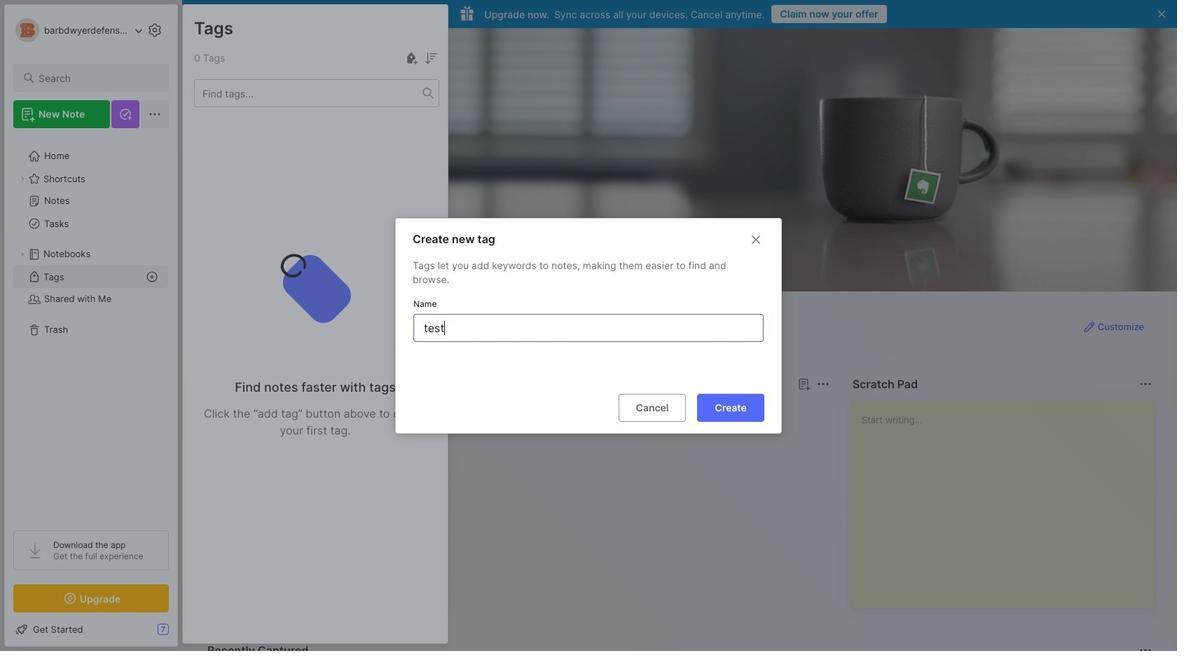 Task type: locate. For each thing, give the bounding box(es) containing it.
main element
[[0, 0, 182, 651]]

expand notebooks image
[[18, 250, 27, 259]]

0 horizontal spatial tab
[[208, 401, 249, 418]]

tab
[[208, 401, 249, 418], [254, 401, 311, 418]]

None search field
[[39, 69, 156, 86]]

tab list
[[208, 401, 828, 418]]

2 tab from the left
[[254, 401, 311, 418]]

Find tags… text field
[[195, 84, 423, 103]]

close image
[[748, 231, 765, 248]]

Start writing… text field
[[862, 402, 1155, 597]]

Search text field
[[39, 72, 156, 85]]

tree
[[5, 137, 177, 518]]

1 horizontal spatial tab
[[254, 401, 311, 418]]

row group
[[205, 426, 457, 617]]



Task type: describe. For each thing, give the bounding box(es) containing it.
tree inside main element
[[5, 137, 177, 518]]

create new tag image
[[403, 50, 420, 67]]

settings image
[[147, 22, 163, 39]]

Tag name text field
[[423, 314, 758, 341]]

none search field inside main element
[[39, 69, 156, 86]]

1 tab from the left
[[208, 401, 249, 418]]



Task type: vqa. For each thing, say whether or not it's contained in the screenshot.
Add your first shortcut
no



